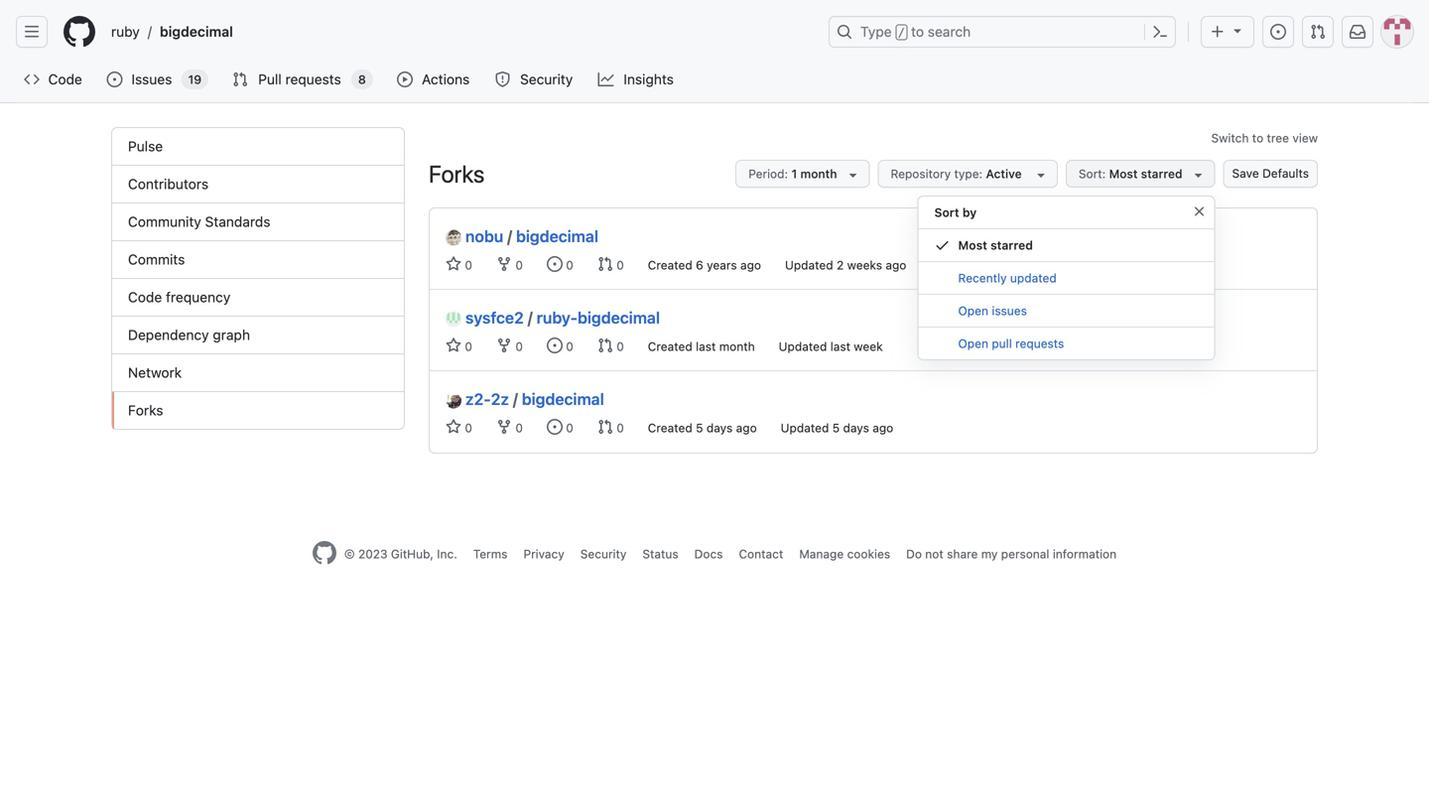 Task type: vqa. For each thing, say whether or not it's contained in the screenshot.


Task type: locate. For each thing, give the bounding box(es) containing it.
ago right 'years'
[[741, 258, 761, 272]]

bigdecimal up 19
[[160, 23, 233, 40]]

issue opened image left issues
[[107, 71, 122, 87]]

my
[[981, 547, 998, 561]]

0 vertical spatial git pull request image
[[1310, 24, 1326, 40]]

0 link down ruby-
[[547, 338, 574, 353]]

play image
[[397, 71, 413, 87]]

/
[[148, 23, 152, 40], [898, 26, 905, 40], [507, 227, 512, 246], [528, 308, 533, 327], [513, 390, 518, 408]]

0 vertical spatial git pull request image
[[232, 71, 248, 87]]

bigdecimal right nobu
[[516, 227, 599, 246]]

/ for sysfce2
[[528, 308, 533, 327]]

1
[[792, 167, 797, 181]]

0 link down nobu
[[496, 256, 523, 272]]

forks down network
[[128, 402, 163, 418]]

issue opened image
[[1271, 24, 1287, 40], [107, 71, 122, 87]]

©
[[344, 547, 355, 561]]

1 vertical spatial issue opened image
[[107, 71, 122, 87]]

menu
[[919, 229, 1215, 360]]

1 vertical spatial star image
[[446, 338, 462, 353]]

1 vertical spatial starred
[[991, 238, 1033, 252]]

sort
[[935, 205, 960, 219]]

created down the ruby-bigdecimal link
[[648, 340, 693, 353]]

repo forked image
[[496, 256, 512, 272], [496, 338, 512, 353]]

security link left status link
[[580, 547, 627, 561]]

graph
[[213, 327, 250, 343]]

0 link down the ruby-bigdecimal link
[[597, 338, 624, 353]]

days
[[707, 421, 733, 435], [843, 421, 869, 435]]

0 vertical spatial / bigdecimal
[[507, 227, 599, 246]]

issue opened image for top git pull request image
[[1271, 24, 1287, 40]]

0 horizontal spatial issue opened image
[[107, 71, 122, 87]]

1 vertical spatial / bigdecimal
[[513, 390, 604, 408]]

5 down created last month
[[696, 421, 703, 435]]

2 vertical spatial issue opened image
[[547, 419, 563, 435]]

1 vertical spatial requests
[[1016, 337, 1064, 350]]

0 vertical spatial most
[[1109, 167, 1138, 181]]

insights
[[624, 71, 674, 87]]

created down created last month
[[648, 421, 693, 435]]

1 horizontal spatial git pull request image
[[597, 419, 613, 435]]

2 days from the left
[[843, 421, 869, 435]]

1 horizontal spatial code
[[128, 289, 162, 305]]

/ for z2-2z
[[513, 390, 518, 408]]

2 vertical spatial updated
[[781, 421, 829, 435]]

3 created from the top
[[648, 421, 693, 435]]

5 down updated last week
[[833, 421, 840, 435]]

1 horizontal spatial requests
[[1016, 337, 1064, 350]]

1 horizontal spatial 5
[[833, 421, 840, 435]]

sort: most starred
[[1079, 167, 1183, 181]]

0 for the 0 link right of repo forked image at the left bottom
[[563, 421, 574, 435]]

repo forked image
[[496, 419, 512, 435]]

ruby-bigdecimal link
[[537, 308, 660, 327]]

1 horizontal spatial days
[[843, 421, 869, 435]]

1 vertical spatial bigdecimal link
[[516, 227, 599, 246]]

month right 1
[[801, 167, 837, 181]]

5
[[696, 421, 703, 435], [833, 421, 840, 435]]

1 issue opened image from the top
[[547, 256, 563, 272]]

ago left updated 5 days ago
[[736, 421, 757, 435]]

0 horizontal spatial to
[[911, 23, 924, 40]]

code frequency
[[128, 289, 231, 305]]

ago down week at right
[[873, 421, 894, 435]]

bigdecimal link up 19
[[152, 16, 241, 48]]

issue opened image right plus 'icon'
[[1271, 24, 1287, 40]]

last left week at right
[[831, 340, 851, 353]]

week
[[854, 340, 883, 353]]

1 created from the top
[[648, 258, 693, 272]]

most inside 'link'
[[958, 238, 988, 252]]

starred inside 'link'
[[991, 238, 1033, 252]]

0 horizontal spatial most
[[958, 238, 988, 252]]

0 horizontal spatial requests
[[285, 71, 341, 87]]

1 5 from the left
[[696, 421, 703, 435]]

0 link down sysfce2
[[496, 338, 523, 353]]

sysfce2 link
[[446, 306, 524, 330]]

1 last from the left
[[696, 340, 716, 353]]

actions
[[422, 71, 470, 87]]

/ right ruby
[[148, 23, 152, 40]]

2 vertical spatial git pull request image
[[597, 338, 613, 353]]

dependency graph link
[[112, 317, 404, 354]]

1 vertical spatial code
[[128, 289, 162, 305]]

triangle down image
[[1230, 22, 1246, 38], [845, 167, 861, 183], [1191, 167, 1207, 183]]

/ for nobu
[[507, 227, 512, 246]]

0 for the 0 link on top of the ruby-bigdecimal link
[[613, 258, 624, 272]]

git pull request image up the ruby-bigdecimal link
[[597, 256, 613, 272]]

1 vertical spatial open
[[958, 337, 989, 350]]

issue opened image for the top git pull request icon
[[107, 71, 122, 87]]

git pull request image left pull
[[232, 71, 248, 87]]

notifications image
[[1350, 24, 1366, 40]]

0 horizontal spatial month
[[719, 340, 755, 353]]

period: 1 month
[[749, 167, 837, 181]]

ago for updated 5 days ago
[[873, 421, 894, 435]]

days down created last month
[[707, 421, 733, 435]]

git pull request image
[[232, 71, 248, 87], [597, 419, 613, 435]]

recently updated
[[958, 271, 1057, 285]]

2 last from the left
[[831, 340, 851, 353]]

/ bigdecimal for nobu
[[507, 227, 599, 246]]

/ bigdecimal right 2z
[[513, 390, 604, 408]]

starred
[[1141, 167, 1183, 181], [991, 238, 1033, 252]]

by
[[963, 205, 977, 219]]

0 link down @nobu image
[[446, 256, 472, 272]]

bigdecimal inside ruby / bigdecimal
[[160, 23, 233, 40]]

personal
[[1001, 547, 1050, 561]]

2 5 from the left
[[833, 421, 840, 435]]

type / to search
[[861, 23, 971, 40]]

updated
[[1010, 271, 1057, 285]]

0 vertical spatial starred
[[1141, 167, 1183, 181]]

years
[[707, 258, 737, 272]]

1 vertical spatial issue opened image
[[547, 338, 563, 353]]

1 vertical spatial forks
[[128, 402, 163, 418]]

to left search
[[911, 23, 924, 40]]

1 horizontal spatial to
[[1253, 131, 1264, 145]]

0 vertical spatial open
[[958, 304, 989, 318]]

issue opened image down ruby-
[[547, 338, 563, 353]]

issue opened image
[[547, 256, 563, 272], [547, 338, 563, 353], [547, 419, 563, 435]]

most right the check icon
[[958, 238, 988, 252]]

updated down updated last week
[[781, 421, 829, 435]]

@nobu image
[[446, 230, 462, 246]]

0 vertical spatial issue opened image
[[547, 256, 563, 272]]

1 vertical spatial git pull request image
[[597, 419, 613, 435]]

dependency
[[128, 327, 209, 343]]

@sysfce2 image
[[446, 311, 462, 327]]

security link left graph icon on the left
[[487, 65, 582, 94]]

0 for the 0 link to the left of created 5 days ago
[[613, 421, 624, 435]]

updated
[[785, 258, 834, 272], [779, 340, 827, 353], [781, 421, 829, 435]]

type:
[[954, 167, 983, 181]]

git pull request image for bigdecimal
[[597, 256, 613, 272]]

code inside insights element
[[128, 289, 162, 305]]

2 issue opened image from the top
[[547, 338, 563, 353]]

last down created 6 years ago
[[696, 340, 716, 353]]

0 link
[[446, 256, 472, 272], [496, 256, 523, 272], [547, 256, 574, 272], [597, 256, 624, 272], [446, 338, 472, 353], [496, 338, 523, 353], [547, 338, 574, 353], [597, 338, 624, 353], [446, 419, 472, 435], [496, 419, 523, 435], [547, 419, 574, 435], [597, 419, 624, 435]]

2 vertical spatial bigdecimal link
[[522, 390, 604, 408]]

0 horizontal spatial last
[[696, 340, 716, 353]]

homepage image
[[313, 541, 336, 565]]

period:
[[749, 167, 788, 181]]

month for period: 1 month
[[801, 167, 837, 181]]

to
[[911, 23, 924, 40], [1253, 131, 1264, 145]]

0 for the 0 link underneath @nobu image
[[462, 258, 472, 272]]

code link
[[16, 65, 91, 94]]

/ right nobu
[[507, 227, 512, 246]]

0 link down @sysfce2 image
[[446, 338, 472, 353]]

terms link
[[473, 547, 508, 561]]

6
[[696, 258, 704, 272]]

created last month
[[648, 340, 755, 353]]

created left 6
[[648, 258, 693, 272]]

1 vertical spatial git pull request image
[[597, 256, 613, 272]]

view
[[1293, 131, 1318, 145]]

created 5 days ago
[[648, 421, 757, 435]]

1 star image from the top
[[446, 256, 462, 272]]

to left tree
[[1253, 131, 1264, 145]]

updated last week
[[779, 340, 883, 353]]

/ right 2z
[[513, 390, 518, 408]]

issues
[[132, 71, 172, 87]]

starred up recently updated
[[991, 238, 1033, 252]]

2
[[837, 258, 844, 272]]

privacy
[[524, 547, 565, 561]]

menu containing most starred
[[919, 229, 1215, 360]]

0
[[462, 258, 472, 272], [512, 258, 523, 272], [563, 258, 574, 272], [613, 258, 624, 272], [462, 340, 472, 353], [512, 340, 523, 353], [563, 340, 574, 353], [613, 340, 624, 353], [462, 421, 472, 435], [512, 421, 523, 435], [563, 421, 574, 435], [613, 421, 624, 435]]

ruby
[[111, 23, 140, 40]]

1 horizontal spatial triangle down image
[[1191, 167, 1207, 183]]

created
[[648, 258, 693, 272], [648, 340, 693, 353], [648, 421, 693, 435]]

nobu
[[466, 227, 504, 246]]

1 open from the top
[[958, 304, 989, 318]]

git pull request image
[[1310, 24, 1326, 40], [597, 256, 613, 272], [597, 338, 613, 353]]

0 horizontal spatial starred
[[991, 238, 1033, 252]]

code frequency link
[[112, 279, 404, 317]]

0 vertical spatial repo forked image
[[496, 256, 512, 272]]

forks up @nobu image
[[429, 160, 485, 188]]

git pull request image for ruby-
[[597, 338, 613, 353]]

0 for the 0 link below nobu
[[512, 258, 523, 272]]

open issues
[[958, 304, 1027, 318]]

0 horizontal spatial security
[[520, 71, 573, 87]]

0 vertical spatial star image
[[446, 256, 462, 272]]

month
[[801, 167, 837, 181], [719, 340, 755, 353]]

code
[[48, 71, 82, 87], [128, 289, 162, 305]]

repo forked image for nobu
[[496, 256, 512, 272]]

forks inside forks link
[[128, 402, 163, 418]]

1 vertical spatial updated
[[779, 340, 827, 353]]

security right shield image
[[520, 71, 573, 87]]

open for open issues
[[958, 304, 989, 318]]

0 vertical spatial created
[[648, 258, 693, 272]]

open down recently
[[958, 304, 989, 318]]

/ inside ruby / bigdecimal
[[148, 23, 152, 40]]

1 vertical spatial security
[[580, 547, 627, 561]]

manage cookies
[[799, 547, 891, 561]]

1 vertical spatial most
[[958, 238, 988, 252]]

security link
[[487, 65, 582, 94], [580, 547, 627, 561]]

triangle down image right 1
[[845, 167, 861, 183]]

check image
[[935, 237, 951, 253]]

1 vertical spatial security link
[[580, 547, 627, 561]]

security left status link
[[580, 547, 627, 561]]

git pull request image down the ruby-bigdecimal link
[[597, 338, 613, 353]]

updated for z2-2z
[[781, 421, 829, 435]]

starred right sort:
[[1141, 167, 1183, 181]]

1 repo forked image from the top
[[496, 256, 512, 272]]

0 horizontal spatial 5
[[696, 421, 703, 435]]

cookies
[[847, 547, 891, 561]]

days down week at right
[[843, 421, 869, 435]]

1 horizontal spatial security
[[580, 547, 627, 561]]

issue opened image up ruby-
[[547, 256, 563, 272]]

updated left 2 at right
[[785, 258, 834, 272]]

code right code icon
[[48, 71, 82, 87]]

0 vertical spatial requests
[[285, 71, 341, 87]]

1 horizontal spatial last
[[831, 340, 851, 353]]

bigdecimal link right 2z
[[522, 390, 604, 408]]

issue opened image for z2-2z
[[547, 419, 563, 435]]

code down commits
[[128, 289, 162, 305]]

/ bigdecimal
[[507, 227, 599, 246], [513, 390, 604, 408]]

bigdecimal link right nobu
[[516, 227, 599, 246]]

0 vertical spatial forks
[[429, 160, 485, 188]]

1 vertical spatial created
[[648, 340, 693, 353]]

1 days from the left
[[707, 421, 733, 435]]

3 issue opened image from the top
[[547, 419, 563, 435]]

0 vertical spatial month
[[801, 167, 837, 181]]

github,
[[391, 547, 434, 561]]

1 vertical spatial repo forked image
[[496, 338, 512, 353]]

standards
[[205, 213, 271, 230]]

homepage image
[[64, 16, 95, 48]]

0 for the 0 link above ruby-
[[563, 258, 574, 272]]

repo forked image down nobu
[[496, 256, 512, 272]]

0 horizontal spatial forks
[[128, 402, 163, 418]]

0 vertical spatial security
[[520, 71, 573, 87]]

repo forked image down sysfce2
[[496, 338, 512, 353]]

/ left ruby-
[[528, 308, 533, 327]]

1 horizontal spatial issue opened image
[[1271, 24, 1287, 40]]

open left pull
[[958, 337, 989, 350]]

month down 'years'
[[719, 340, 755, 353]]

repo forked image for sysfce2
[[496, 338, 512, 353]]

1 horizontal spatial most
[[1109, 167, 1138, 181]]

switch to tree view link
[[1212, 131, 1318, 145]]

2 star image from the top
[[446, 338, 462, 353]]

created for sysfce2
[[648, 340, 693, 353]]

2 vertical spatial created
[[648, 421, 693, 435]]

star image down @nobu image
[[446, 256, 462, 272]]

2 open from the top
[[958, 337, 989, 350]]

insights element
[[111, 127, 405, 430]]

pulse link
[[112, 128, 404, 166]]

ago right weeks
[[886, 258, 907, 272]]

created for z2-2z
[[648, 421, 693, 435]]

updated left week at right
[[779, 340, 827, 353]]

0 horizontal spatial git pull request image
[[232, 71, 248, 87]]

0 horizontal spatial days
[[707, 421, 733, 435]]

2 repo forked image from the top
[[496, 338, 512, 353]]

days for created
[[707, 421, 733, 435]]

z2-
[[466, 390, 491, 408]]

git pull request image left notifications icon
[[1310, 24, 1326, 40]]

triangle down image up close menu image
[[1191, 167, 1207, 183]]

issue opened image right repo forked image at the left bottom
[[547, 419, 563, 435]]

git pull request image left created 5 days ago
[[597, 419, 613, 435]]

1 horizontal spatial starred
[[1141, 167, 1183, 181]]

ruby link
[[103, 16, 148, 48]]

bigdecimal up created last month
[[578, 308, 660, 327]]

save defaults button
[[1224, 160, 1318, 188]]

0 horizontal spatial code
[[48, 71, 82, 87]]

command palette image
[[1153, 24, 1168, 40]]

0 for the 0 link underneath sysfce2
[[512, 340, 523, 353]]

0 vertical spatial code
[[48, 71, 82, 87]]

0 link up ruby-
[[547, 256, 574, 272]]

1 horizontal spatial month
[[801, 167, 837, 181]]

actions link
[[389, 65, 479, 94]]

most right sort:
[[1109, 167, 1138, 181]]

0 vertical spatial issue opened image
[[1271, 24, 1287, 40]]

1 vertical spatial month
[[719, 340, 755, 353]]

open
[[958, 304, 989, 318], [958, 337, 989, 350]]

2 created from the top
[[648, 340, 693, 353]]

star image down @sysfce2 image
[[446, 338, 462, 353]]

/ bigdecimal right nobu
[[507, 227, 599, 246]]

network
[[128, 364, 182, 381]]

last
[[696, 340, 716, 353], [831, 340, 851, 353]]

/ right type
[[898, 26, 905, 40]]

5 for updated
[[833, 421, 840, 435]]

triangle down image right plus 'icon'
[[1230, 22, 1246, 38]]

0 horizontal spatial triangle down image
[[845, 167, 861, 183]]

star image
[[446, 256, 462, 272], [446, 338, 462, 353]]

list
[[103, 16, 817, 48]]

0 vertical spatial updated
[[785, 258, 834, 272]]

updated for nobu
[[785, 258, 834, 272]]



Task type: describe. For each thing, give the bounding box(es) containing it.
open for open pull requests
[[958, 337, 989, 350]]

0 for the 0 link under @sysfce2 image
[[462, 340, 472, 353]]

save defaults
[[1232, 166, 1309, 180]]

ago for updated 2 weeks ago
[[886, 258, 907, 272]]

shield image
[[495, 71, 511, 87]]

ruby / bigdecimal
[[111, 23, 233, 40]]

0 link down 2z
[[496, 419, 523, 435]]

/ ruby-bigdecimal
[[528, 308, 660, 327]]

recently updated link
[[919, 262, 1215, 295]]

forks link
[[112, 392, 404, 429]]

created 6 years ago
[[648, 258, 761, 272]]

pull requests
[[258, 71, 341, 87]]

0 link up the ruby-bigdecimal link
[[597, 256, 624, 272]]

status
[[643, 547, 679, 561]]

triangle down image
[[1033, 167, 1049, 183]]

community
[[128, 213, 201, 230]]

/ inside type / to search
[[898, 26, 905, 40]]

5 for created
[[696, 421, 703, 435]]

issue opened image for sysfce2
[[547, 338, 563, 353]]

most starred link
[[919, 229, 1215, 262]]

created for nobu
[[648, 258, 693, 272]]

contributors link
[[112, 166, 404, 204]]

recently
[[958, 271, 1007, 285]]

month for created last month
[[719, 340, 755, 353]]

@z2 2z image
[[446, 393, 462, 408]]

updated for sysfce2
[[779, 340, 827, 353]]

last for last month
[[696, 340, 716, 353]]

nobu link
[[446, 224, 504, 248]]

docs
[[695, 547, 723, 561]]

close menu image
[[1192, 204, 1208, 219]]

graph image
[[598, 71, 614, 87]]

list containing ruby / bigdecimal
[[103, 16, 817, 48]]

open pull requests
[[958, 337, 1064, 350]]

0 link right repo forked image at the left bottom
[[547, 419, 574, 435]]

sort:
[[1079, 167, 1106, 181]]

pulse
[[128, 138, 163, 154]]

frequency
[[166, 289, 231, 305]]

star image
[[446, 419, 462, 435]]

star image for sysfce2
[[446, 338, 462, 353]]

issues
[[992, 304, 1027, 318]]

contributors
[[128, 176, 209, 192]]

0 for the 0 link under @z2 2z image
[[462, 421, 472, 435]]

issue opened image for nobu
[[547, 256, 563, 272]]

1 vertical spatial to
[[1253, 131, 1264, 145]]

insights link
[[590, 65, 683, 94]]

repository type: active
[[891, 167, 1025, 181]]

not
[[925, 547, 944, 561]]

© 2023 github, inc.
[[344, 547, 457, 561]]

privacy link
[[524, 547, 565, 561]]

repository
[[891, 167, 951, 181]]

bigdecimal right 2z
[[522, 390, 604, 408]]

2023
[[358, 547, 388, 561]]

updated 5 days ago
[[781, 421, 894, 435]]

8
[[358, 72, 366, 86]]

0 for the 0 link underneath ruby-
[[563, 340, 574, 353]]

/ bigdecimal for z2-2z
[[513, 390, 604, 408]]

0 link down @z2 2z image
[[446, 419, 472, 435]]

manage
[[799, 547, 844, 561]]

0 for the 0 link under 2z
[[512, 421, 523, 435]]

open pull requests link
[[919, 328, 1215, 360]]

19
[[188, 72, 202, 86]]

1 horizontal spatial forks
[[429, 160, 485, 188]]

type
[[861, 23, 892, 40]]

days for updated
[[843, 421, 869, 435]]

2 horizontal spatial triangle down image
[[1230, 22, 1246, 38]]

search
[[928, 23, 971, 40]]

defaults
[[1263, 166, 1309, 180]]

plus image
[[1210, 24, 1226, 40]]

inc.
[[437, 547, 457, 561]]

bigdecimal link for z2-2z
[[522, 390, 604, 408]]

tree
[[1267, 131, 1290, 145]]

terms
[[473, 547, 508, 561]]

switch
[[1212, 131, 1249, 145]]

requests inside open pull requests link
[[1016, 337, 1064, 350]]

last for last week
[[831, 340, 851, 353]]

save
[[1232, 166, 1259, 180]]

contact link
[[739, 547, 784, 561]]

information
[[1053, 547, 1117, 561]]

code image
[[24, 71, 40, 87]]

updated 2 weeks ago
[[785, 258, 907, 272]]

z2-2z
[[466, 390, 509, 408]]

code for code
[[48, 71, 82, 87]]

0 vertical spatial security link
[[487, 65, 582, 94]]

code for code frequency
[[128, 289, 162, 305]]

triangle down image for period: 1 month
[[845, 167, 861, 183]]

dependency graph
[[128, 327, 250, 343]]

open issues link
[[919, 295, 1215, 328]]

0 for the 0 link under the ruby-bigdecimal link
[[613, 340, 624, 353]]

share
[[947, 547, 978, 561]]

0 vertical spatial bigdecimal link
[[152, 16, 241, 48]]

contact
[[739, 547, 784, 561]]

star image for nobu
[[446, 256, 462, 272]]

switch to tree view
[[1212, 131, 1318, 145]]

0 vertical spatial to
[[911, 23, 924, 40]]

z2-2z link
[[446, 387, 509, 411]]

do not share my personal information
[[906, 547, 1117, 561]]

manage cookies button
[[799, 545, 891, 563]]

most starred
[[958, 238, 1033, 252]]

docs link
[[695, 547, 723, 561]]

triangle down image for sort: most starred
[[1191, 167, 1207, 183]]

0 link left created 5 days ago
[[597, 419, 624, 435]]

sort by
[[935, 205, 977, 219]]

ago for created 6 years ago
[[741, 258, 761, 272]]

sysfce2
[[466, 308, 524, 327]]

do
[[906, 547, 922, 561]]

bigdecimal link for nobu
[[516, 227, 599, 246]]

2z
[[491, 390, 509, 408]]

pull
[[258, 71, 282, 87]]

commits
[[128, 251, 185, 268]]

ago for created 5 days ago
[[736, 421, 757, 435]]

active
[[986, 167, 1022, 181]]

community standards link
[[112, 204, 404, 241]]

pull
[[992, 337, 1012, 350]]



